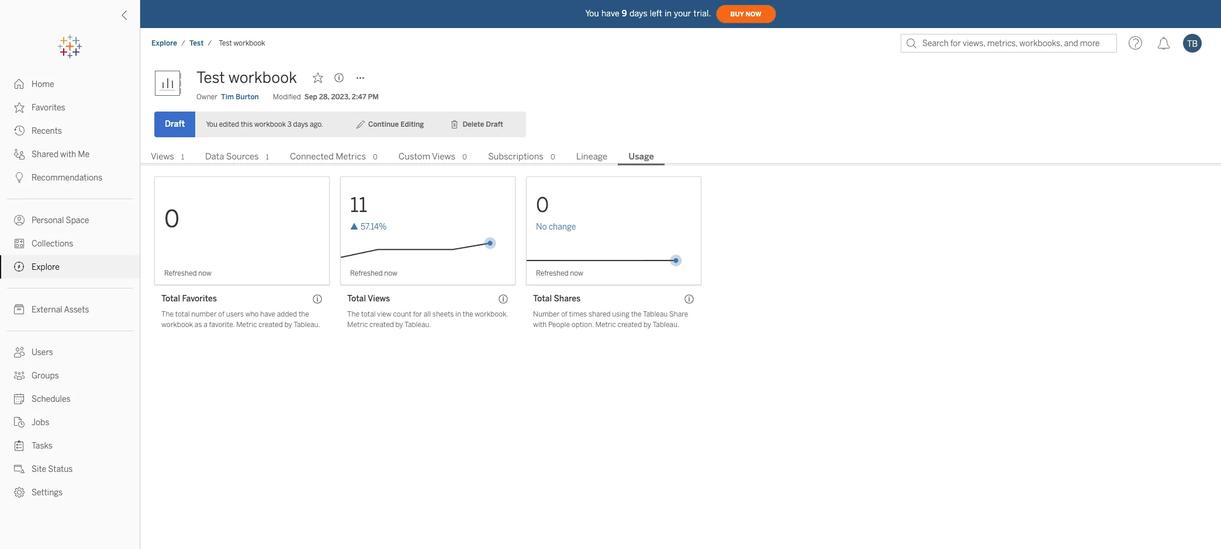 Task type: vqa. For each thing, say whether or not it's contained in the screenshot.
map
no



Task type: describe. For each thing, give the bounding box(es) containing it.
this
[[241, 120, 253, 129]]

tasks
[[32, 442, 53, 451]]

who
[[245, 310, 259, 319]]

the inside number of times shared using the tableau share with people option. metric created by tableau.
[[631, 310, 642, 319]]

workbook up burton at the left of page
[[228, 68, 297, 87]]

jobs
[[32, 418, 49, 428]]

tableau. inside number of times shared using the tableau share with people option. metric created by tableau.
[[653, 321, 680, 329]]

custom views
[[399, 151, 456, 162]]

navigation panel element
[[0, 35, 140, 505]]

2 / from the left
[[208, 39, 212, 47]]

total for favorites
[[175, 310, 190, 319]]

users
[[32, 348, 53, 358]]

explore / test /
[[151, 39, 212, 47]]

by text only_f5he34f image for jobs
[[14, 418, 25, 428]]

left
[[650, 8, 663, 18]]

ago.
[[310, 120, 323, 129]]

recents link
[[0, 119, 140, 143]]

refreshed now for favorites
[[164, 270, 212, 278]]

settings
[[32, 488, 63, 498]]

with inside number of times shared using the tableau share with people option. metric created by tableau.
[[533, 321, 547, 329]]

data
[[205, 151, 224, 162]]

number
[[191, 310, 217, 319]]

subscriptions
[[488, 151, 544, 162]]

by text only_f5he34f image for shared with me
[[14, 149, 25, 160]]

by text only_f5he34f image for favorites
[[14, 102, 25, 113]]

3 now from the left
[[570, 270, 584, 278]]

0 horizontal spatial views
[[151, 151, 174, 162]]

shared with me link
[[0, 143, 140, 166]]

views for custom views
[[432, 151, 456, 162]]

in inside the total view count for all sheets in the workbook. metric created by tableau.
[[456, 310, 461, 319]]

data sources
[[205, 151, 259, 162]]

created inside the total view count for all sheets in the workbook. metric created by tableau.
[[370, 321, 394, 329]]

status
[[48, 465, 73, 475]]

sheets
[[433, 310, 454, 319]]

personal space link
[[0, 209, 140, 232]]

space
[[66, 216, 89, 226]]

personal
[[32, 216, 64, 226]]

you have 9 days left in your trial.
[[586, 8, 711, 18]]

home
[[32, 80, 54, 89]]

57.14%
[[361, 222, 387, 232]]

change
[[549, 222, 576, 232]]

the for total views
[[347, 310, 360, 319]]

0 main content
[[140, 58, 1222, 550]]

28,
[[319, 93, 329, 101]]

view
[[377, 310, 392, 319]]

modified
[[273, 93, 301, 101]]

refreshed for favorites
[[164, 270, 197, 278]]

recents
[[32, 126, 62, 136]]

workbook.
[[475, 310, 508, 319]]

sources
[[226, 151, 259, 162]]

modified sep 28, 2023, 2:47 pm
[[273, 93, 379, 101]]

by text only_f5he34f image for explore
[[14, 262, 25, 273]]

total for total views
[[347, 294, 366, 304]]

the for total favorites
[[299, 310, 309, 319]]

collections
[[32, 239, 73, 249]]

shared with me
[[32, 150, 90, 160]]

external assets
[[32, 305, 89, 315]]

draft
[[165, 119, 185, 129]]

by text only_f5he34f image for recents
[[14, 126, 25, 136]]

metrics
[[336, 151, 366, 162]]

shared
[[32, 150, 58, 160]]

burton
[[236, 93, 259, 101]]

pm
[[368, 93, 379, 101]]

sep
[[305, 93, 317, 101]]

no change image
[[536, 222, 701, 233]]

shared
[[589, 310, 611, 319]]

now for total favorites
[[198, 270, 212, 278]]

2:47
[[352, 93, 366, 101]]

as
[[195, 321, 202, 329]]

tasks link
[[0, 435, 140, 458]]

buy now
[[731, 10, 762, 18]]

of inside number of times shared using the tableau share with people option. metric created by tableau.
[[561, 310, 568, 319]]

0 vertical spatial test workbook
[[219, 39, 265, 47]]

by text only_f5he34f image for site status
[[14, 464, 25, 475]]

tim
[[221, 93, 234, 101]]

main navigation. press the up and down arrow keys to access links. element
[[0, 73, 140, 505]]

0 no change
[[536, 194, 576, 232]]

by text only_f5he34f image for settings
[[14, 488, 25, 498]]

people
[[548, 321, 570, 329]]

by text only_f5he34f image for users
[[14, 347, 25, 358]]

refreshed for views
[[350, 270, 383, 278]]

test workbook element
[[215, 39, 269, 47]]

buy
[[731, 10, 744, 18]]

by text only_f5he34f image for personal space
[[14, 215, 25, 226]]

by text only_f5he34f image for tasks
[[14, 441, 25, 451]]

personal space
[[32, 216, 89, 226]]

users link
[[0, 341, 140, 364]]

no
[[536, 222, 547, 232]]

all
[[424, 310, 431, 319]]

workbook left 3
[[254, 120, 286, 129]]

jobs link
[[0, 411, 140, 435]]

3 refreshed now from the left
[[536, 270, 584, 278]]

days inside the 0 main content
[[293, 120, 308, 129]]

0 vertical spatial have
[[602, 8, 620, 18]]

number of times shared using the tableau share with people option. metric created by tableau.
[[533, 310, 688, 329]]

sub-spaces tab list
[[140, 150, 1222, 165]]

by text only_f5he34f image for recommendations
[[14, 173, 25, 183]]

settings link
[[0, 481, 140, 505]]

total views
[[347, 294, 390, 304]]

lineage
[[576, 151, 608, 162]]

tableau
[[643, 310, 668, 319]]

a
[[204, 321, 207, 329]]

test link
[[189, 39, 204, 48]]

for
[[413, 310, 422, 319]]

collections link
[[0, 232, 140, 256]]

3
[[288, 120, 292, 129]]

by inside number of times shared using the tableau share with people option. metric created by tableau.
[[644, 321, 652, 329]]

home link
[[0, 73, 140, 96]]



Task type: locate. For each thing, give the bounding box(es) containing it.
the inside the total view count for all sheets in the workbook. metric created by tableau.
[[347, 310, 360, 319]]

by text only_f5he34f image inside home link
[[14, 79, 25, 89]]

1 vertical spatial have
[[260, 310, 275, 319]]

1 for views
[[181, 153, 184, 161]]

1 created from the left
[[259, 321, 283, 329]]

by text only_f5he34f image inside users link
[[14, 347, 25, 358]]

by text only_f5he34f image left schedules
[[14, 394, 25, 405]]

1 vertical spatial test workbook
[[196, 68, 297, 87]]

1 horizontal spatial now
[[384, 270, 398, 278]]

1 horizontal spatial favorites
[[182, 294, 217, 304]]

0 horizontal spatial total
[[161, 294, 180, 304]]

workbook left 'as'
[[161, 321, 193, 329]]

created down using
[[618, 321, 642, 329]]

metric down the total views
[[347, 321, 368, 329]]

recommendations link
[[0, 166, 140, 189]]

explore down collections
[[32, 263, 60, 273]]

have
[[602, 8, 620, 18], [260, 310, 275, 319]]

explore left test link on the top
[[151, 39, 177, 47]]

1 horizontal spatial of
[[561, 310, 568, 319]]

2 horizontal spatial refreshed now
[[536, 270, 584, 278]]

1 total from the left
[[161, 294, 180, 304]]

by text only_f5he34f image for home
[[14, 79, 25, 89]]

2 total from the left
[[361, 310, 376, 319]]

1 by from the left
[[285, 321, 292, 329]]

metric inside number of times shared using the tableau share with people option. metric created by tableau.
[[596, 321, 616, 329]]

3 by text only_f5he34f image from the top
[[14, 215, 25, 226]]

by text only_f5he34f image inside jobs link
[[14, 418, 25, 428]]

by down tableau
[[644, 321, 652, 329]]

/ left test link on the top
[[181, 39, 185, 47]]

0 vertical spatial you
[[586, 8, 599, 18]]

1 now from the left
[[198, 270, 212, 278]]

by text only_f5he34f image inside external assets link
[[14, 305, 25, 315]]

you
[[586, 8, 599, 18], [206, 120, 218, 129]]

1
[[181, 153, 184, 161], [266, 153, 269, 161]]

10 by text only_f5he34f image from the top
[[14, 488, 25, 498]]

refreshed now
[[164, 270, 212, 278], [350, 270, 398, 278], [536, 270, 584, 278]]

1 horizontal spatial the
[[463, 310, 473, 319]]

0 horizontal spatial refreshed
[[164, 270, 197, 278]]

by text only_f5he34f image for schedules
[[14, 394, 25, 405]]

1 vertical spatial in
[[456, 310, 461, 319]]

0 horizontal spatial explore link
[[0, 256, 140, 279]]

/ right test link on the top
[[208, 39, 212, 47]]

shares
[[554, 294, 581, 304]]

have right 'who'
[[260, 310, 275, 319]]

0 horizontal spatial of
[[218, 310, 225, 319]]

have inside the total number of users who have added the workbook as a favorite. metric created by tableau.
[[260, 310, 275, 319]]

by down added
[[285, 321, 292, 329]]

2 horizontal spatial created
[[618, 321, 642, 329]]

refreshed up total favorites
[[164, 270, 197, 278]]

in right left
[[665, 8, 672, 18]]

by text only_f5he34f image inside 'shared with me' link
[[14, 149, 25, 160]]

groups
[[32, 371, 59, 381]]

owner
[[196, 93, 218, 101]]

1 refreshed from the left
[[164, 270, 197, 278]]

favorites inside the 0 main content
[[182, 294, 217, 304]]

1 horizontal spatial tableau.
[[405, 321, 431, 329]]

0 horizontal spatial created
[[259, 321, 283, 329]]

favorites up recents
[[32, 103, 65, 113]]

11
[[350, 194, 367, 218]]

tableau. down for
[[405, 321, 431, 329]]

refreshed
[[164, 270, 197, 278], [350, 270, 383, 278], [536, 270, 569, 278]]

favorites up the number at the bottom left of the page
[[182, 294, 217, 304]]

by text only_f5he34f image left users on the left of the page
[[14, 347, 25, 358]]

trial.
[[694, 8, 711, 18]]

created down added
[[259, 321, 283, 329]]

2 of from the left
[[561, 310, 568, 319]]

0 horizontal spatial the
[[161, 310, 174, 319]]

2 metric from the left
[[347, 321, 368, 329]]

1 horizontal spatial days
[[630, 8, 648, 18]]

views up 'view'
[[368, 294, 390, 304]]

tableau. inside the total number of users who have added the workbook as a favorite. metric created by tableau.
[[294, 321, 320, 329]]

by text only_f5he34f image inside tasks link
[[14, 441, 25, 451]]

workbook
[[234, 39, 265, 47], [228, 68, 297, 87], [254, 120, 286, 129], [161, 321, 193, 329]]

you edited this workbook 3 days ago.
[[206, 120, 323, 129]]

1 horizontal spatial explore link
[[151, 39, 178, 48]]

favorites link
[[0, 96, 140, 119]]

2 1 from the left
[[266, 153, 269, 161]]

1 horizontal spatial total
[[361, 310, 376, 319]]

1 total from the left
[[175, 310, 190, 319]]

1 horizontal spatial by
[[396, 321, 403, 329]]

your
[[674, 8, 692, 18]]

explore inside main navigation. press the up and down arrow keys to access links. element
[[32, 263, 60, 273]]

now for total views
[[384, 270, 398, 278]]

the right using
[[631, 310, 642, 319]]

1 horizontal spatial in
[[665, 8, 672, 18]]

groups link
[[0, 364, 140, 388]]

total
[[161, 294, 180, 304], [347, 294, 366, 304], [533, 294, 552, 304]]

1 vertical spatial explore link
[[0, 256, 140, 279]]

2 horizontal spatial views
[[432, 151, 456, 162]]

1 refreshed now from the left
[[164, 270, 212, 278]]

0 vertical spatial days
[[630, 8, 648, 18]]

you for you have 9 days left in your trial.
[[586, 8, 599, 18]]

0 horizontal spatial /
[[181, 39, 185, 47]]

1 tableau. from the left
[[294, 321, 320, 329]]

1 horizontal spatial 1
[[266, 153, 269, 161]]

test left test workbook element
[[189, 39, 204, 47]]

with
[[60, 150, 76, 160], [533, 321, 547, 329]]

0 horizontal spatial explore
[[32, 263, 60, 273]]

the
[[299, 310, 309, 319], [463, 310, 473, 319], [631, 310, 642, 319]]

by text only_f5he34f image left the groups
[[14, 371, 25, 381]]

0 horizontal spatial have
[[260, 310, 275, 319]]

0 vertical spatial explore link
[[151, 39, 178, 48]]

metric
[[236, 321, 257, 329], [347, 321, 368, 329], [596, 321, 616, 329]]

1 horizontal spatial the
[[347, 310, 360, 319]]

3 by from the left
[[644, 321, 652, 329]]

the left workbook. on the bottom of page
[[463, 310, 473, 319]]

1 vertical spatial with
[[533, 321, 547, 329]]

by text only_f5he34f image left site at the bottom
[[14, 464, 25, 475]]

2 the from the left
[[347, 310, 360, 319]]

refreshed now up the total views
[[350, 270, 398, 278]]

the for total views
[[463, 310, 473, 319]]

using
[[612, 310, 630, 319]]

2 horizontal spatial the
[[631, 310, 642, 319]]

0 horizontal spatial the
[[299, 310, 309, 319]]

5 by text only_f5he34f image from the top
[[14, 347, 25, 358]]

metric inside the total view count for all sheets in the workbook. metric created by tableau.
[[347, 321, 368, 329]]

the
[[161, 310, 174, 319], [347, 310, 360, 319]]

refreshed now up total shares
[[536, 270, 584, 278]]

workbook inside the total number of users who have added the workbook as a favorite. metric created by tableau.
[[161, 321, 193, 329]]

tableau. inside the total view count for all sheets in the workbook. metric created by tableau.
[[405, 321, 431, 329]]

+57.14% image
[[350, 222, 515, 233]]

total down total favorites
[[175, 310, 190, 319]]

site status link
[[0, 458, 140, 481]]

explore link down collections
[[0, 256, 140, 279]]

total for total favorites
[[161, 294, 180, 304]]

1 by text only_f5he34f image from the top
[[14, 79, 25, 89]]

with inside main navigation. press the up and down arrow keys to access links. element
[[60, 150, 76, 160]]

schedules link
[[0, 388, 140, 411]]

0
[[373, 153, 378, 161], [463, 153, 467, 161], [551, 153, 555, 161], [536, 194, 549, 218], [164, 205, 180, 233]]

4 by text only_f5he34f image from the top
[[14, 239, 25, 249]]

1 vertical spatial explore
[[32, 263, 60, 273]]

0 horizontal spatial tableau.
[[294, 321, 320, 329]]

refreshed now up total favorites
[[164, 270, 212, 278]]

0 for connected metrics
[[373, 153, 378, 161]]

4 by text only_f5he34f image from the top
[[14, 305, 25, 315]]

favorite.
[[209, 321, 235, 329]]

1 the from the left
[[299, 310, 309, 319]]

1 horizontal spatial refreshed now
[[350, 270, 398, 278]]

2 by text only_f5he34f image from the top
[[14, 126, 25, 136]]

test workbook
[[219, 39, 265, 47], [196, 68, 297, 87]]

recommendations
[[32, 173, 102, 183]]

1 left data
[[181, 153, 184, 161]]

2 horizontal spatial tableau.
[[653, 321, 680, 329]]

total for total shares
[[533, 294, 552, 304]]

the down the total views
[[347, 310, 360, 319]]

share
[[670, 310, 688, 319]]

total down the total views
[[361, 310, 376, 319]]

0 vertical spatial with
[[60, 150, 76, 160]]

1 horizontal spatial created
[[370, 321, 394, 329]]

by text only_f5he34f image inside groups link
[[14, 371, 25, 381]]

1 horizontal spatial refreshed
[[350, 270, 383, 278]]

tableau. down added
[[294, 321, 320, 329]]

now
[[198, 270, 212, 278], [384, 270, 398, 278], [570, 270, 584, 278]]

metric down shared
[[596, 321, 616, 329]]

added
[[277, 310, 297, 319]]

views right custom
[[432, 151, 456, 162]]

2 refreshed now from the left
[[350, 270, 398, 278]]

total shares
[[533, 294, 581, 304]]

2 horizontal spatial refreshed
[[536, 270, 569, 278]]

7 by text only_f5he34f image from the top
[[14, 394, 25, 405]]

buy now button
[[716, 5, 776, 23]]

option.
[[572, 321, 594, 329]]

1 of from the left
[[218, 310, 225, 319]]

with left me
[[60, 150, 76, 160]]

by text only_f5he34f image for collections
[[14, 239, 25, 249]]

0 vertical spatial explore
[[151, 39, 177, 47]]

1 horizontal spatial explore
[[151, 39, 177, 47]]

2 created from the left
[[370, 321, 394, 329]]

total inside the total view count for all sheets in the workbook. metric created by tableau.
[[361, 310, 376, 319]]

1 vertical spatial you
[[206, 120, 218, 129]]

of up people
[[561, 310, 568, 319]]

1 horizontal spatial metric
[[347, 321, 368, 329]]

2 horizontal spatial now
[[570, 270, 584, 278]]

test workbook inside the 0 main content
[[196, 68, 297, 87]]

0 vertical spatial favorites
[[32, 103, 65, 113]]

6 by text only_f5he34f image from the top
[[14, 371, 25, 381]]

views down draft
[[151, 151, 174, 162]]

days
[[630, 8, 648, 18], [293, 120, 308, 129]]

by inside the total number of users who have added the workbook as a favorite. metric created by tableau.
[[285, 321, 292, 329]]

metric inside the total number of users who have added the workbook as a favorite. metric created by tableau.
[[236, 321, 257, 329]]

3 by text only_f5he34f image from the top
[[14, 173, 25, 183]]

of inside the total number of users who have added the workbook as a favorite. metric created by tableau.
[[218, 310, 225, 319]]

by text only_f5he34f image inside recents link
[[14, 126, 25, 136]]

1 for data sources
[[266, 153, 269, 161]]

the inside the total view count for all sheets in the workbook. metric created by tableau.
[[463, 310, 473, 319]]

9
[[622, 8, 627, 18]]

now up the total views
[[384, 270, 398, 278]]

owner tim burton
[[196, 93, 259, 101]]

1 / from the left
[[181, 39, 185, 47]]

5 by text only_f5he34f image from the top
[[14, 262, 25, 273]]

1 vertical spatial days
[[293, 120, 308, 129]]

by text only_f5he34f image inside settings link
[[14, 488, 25, 498]]

test up owner
[[196, 68, 225, 87]]

total for views
[[361, 310, 376, 319]]

refreshed up the total views
[[350, 270, 383, 278]]

metric down 'who'
[[236, 321, 257, 329]]

2 horizontal spatial metric
[[596, 321, 616, 329]]

2 by text only_f5he34f image from the top
[[14, 149, 25, 160]]

1 horizontal spatial with
[[533, 321, 547, 329]]

2 now from the left
[[384, 270, 398, 278]]

by inside the total view count for all sheets in the workbook. metric created by tableau.
[[396, 321, 403, 329]]

of up favorite.
[[218, 310, 225, 319]]

3 metric from the left
[[596, 321, 616, 329]]

by text only_f5he34f image for external assets
[[14, 305, 25, 315]]

created inside number of times shared using the tableau share with people option. metric created by tableau.
[[618, 321, 642, 329]]

the right added
[[299, 310, 309, 319]]

with down number
[[533, 321, 547, 329]]

0 horizontal spatial favorites
[[32, 103, 65, 113]]

explore
[[151, 39, 177, 47], [32, 263, 60, 273]]

workbook right test link on the top
[[234, 39, 265, 47]]

0 horizontal spatial in
[[456, 310, 461, 319]]

now
[[746, 10, 762, 18]]

you left 9
[[586, 8, 599, 18]]

have left 9
[[602, 8, 620, 18]]

3 total from the left
[[533, 294, 552, 304]]

1 horizontal spatial you
[[586, 8, 599, 18]]

1 right sources at the top of the page
[[266, 153, 269, 161]]

test workbook right test link on the top
[[219, 39, 265, 47]]

by text only_f5he34f image left shared
[[14, 149, 25, 160]]

total inside the total number of users who have added the workbook as a favorite. metric created by tableau.
[[175, 310, 190, 319]]

0 horizontal spatial by
[[285, 321, 292, 329]]

test workbook up burton at the left of page
[[196, 68, 297, 87]]

1 horizontal spatial views
[[368, 294, 390, 304]]

favorites inside main navigation. press the up and down arrow keys to access links. element
[[32, 103, 65, 113]]

schedules
[[32, 395, 70, 405]]

explore for explore
[[32, 263, 60, 273]]

0 horizontal spatial now
[[198, 270, 212, 278]]

tim burton link
[[221, 92, 259, 102]]

test inside the 0 main content
[[196, 68, 225, 87]]

6 by text only_f5he34f image from the top
[[14, 418, 25, 428]]

explore link left test link on the top
[[151, 39, 178, 48]]

tableau. down tableau
[[653, 321, 680, 329]]

the down total favorites
[[161, 310, 174, 319]]

explore for explore / test /
[[151, 39, 177, 47]]

1 horizontal spatial have
[[602, 8, 620, 18]]

created
[[259, 321, 283, 329], [370, 321, 394, 329], [618, 321, 642, 329]]

external assets link
[[0, 298, 140, 322]]

users
[[226, 310, 244, 319]]

the inside the total number of users who have added the workbook as a favorite. metric created by tableau.
[[299, 310, 309, 319]]

now up total favorites
[[198, 270, 212, 278]]

by text only_f5he34f image inside collections link
[[14, 239, 25, 249]]

by text only_f5he34f image inside schedules link
[[14, 394, 25, 405]]

by text only_f5he34f image inside explore link
[[14, 262, 25, 273]]

you left edited
[[206, 120, 218, 129]]

the for total favorites
[[161, 310, 174, 319]]

by text only_f5he34f image inside 'recommendations' link
[[14, 173, 25, 183]]

0 horizontal spatial 1
[[181, 153, 184, 161]]

created down 'view'
[[370, 321, 394, 329]]

2 total from the left
[[347, 294, 366, 304]]

0 vertical spatial in
[[665, 8, 672, 18]]

count
[[393, 310, 412, 319]]

by text only_f5he34f image left settings
[[14, 488, 25, 498]]

you for you edited this workbook 3 days ago.
[[206, 120, 218, 129]]

you inside the 0 main content
[[206, 120, 218, 129]]

by text only_f5he34f image left 'tasks'
[[14, 441, 25, 451]]

in right sheets
[[456, 310, 461, 319]]

created inside the total number of users who have added the workbook as a favorite. metric created by tableau.
[[259, 321, 283, 329]]

by text only_f5he34f image inside personal space link
[[14, 215, 25, 226]]

0 for custom views
[[463, 153, 467, 161]]

by down count
[[396, 321, 403, 329]]

by text only_f5he34f image left recommendations
[[14, 173, 25, 183]]

times
[[569, 310, 587, 319]]

by text only_f5he34f image inside favorites link
[[14, 102, 25, 113]]

0 horizontal spatial refreshed now
[[164, 270, 212, 278]]

views for total views
[[368, 294, 390, 304]]

workbook image
[[154, 66, 189, 101]]

1 vertical spatial favorites
[[182, 294, 217, 304]]

3 tableau. from the left
[[653, 321, 680, 329]]

0 for subscriptions
[[551, 153, 555, 161]]

by text only_f5he34f image inside site status link
[[14, 464, 25, 475]]

2 tableau. from the left
[[405, 321, 431, 329]]

0 horizontal spatial days
[[293, 120, 308, 129]]

0 horizontal spatial metric
[[236, 321, 257, 329]]

external
[[32, 305, 62, 315]]

1 the from the left
[[161, 310, 174, 319]]

2 horizontal spatial total
[[533, 294, 552, 304]]

0 horizontal spatial total
[[175, 310, 190, 319]]

by text only_f5he34f image
[[14, 79, 25, 89], [14, 149, 25, 160], [14, 173, 25, 183], [14, 305, 25, 315], [14, 347, 25, 358], [14, 371, 25, 381], [14, 394, 25, 405], [14, 441, 25, 451], [14, 464, 25, 475], [14, 488, 25, 498]]

days right 9
[[630, 8, 648, 18]]

site status
[[32, 465, 73, 475]]

connected
[[290, 151, 334, 162]]

refreshed now for views
[[350, 270, 398, 278]]

0 horizontal spatial with
[[60, 150, 76, 160]]

by text only_f5he34f image
[[14, 102, 25, 113], [14, 126, 25, 136], [14, 215, 25, 226], [14, 239, 25, 249], [14, 262, 25, 273], [14, 418, 25, 428]]

1 horizontal spatial /
[[208, 39, 212, 47]]

now up shares
[[570, 270, 584, 278]]

by text only_f5he34f image for groups
[[14, 371, 25, 381]]

total favorites
[[161, 294, 217, 304]]

1 horizontal spatial total
[[347, 294, 366, 304]]

number
[[533, 310, 560, 319]]

2 the from the left
[[463, 310, 473, 319]]

1 by text only_f5he34f image from the top
[[14, 102, 25, 113]]

9 by text only_f5he34f image from the top
[[14, 464, 25, 475]]

test right test link on the top
[[219, 39, 232, 47]]

the total number of users who have added the workbook as a favorite. metric created by tableau.
[[161, 310, 320, 329]]

refreshed up total shares
[[536, 270, 569, 278]]

by text only_f5he34f image left home
[[14, 79, 25, 89]]

3 created from the left
[[618, 321, 642, 329]]

1 metric from the left
[[236, 321, 257, 329]]

2 horizontal spatial by
[[644, 321, 652, 329]]

by text only_f5he34f image left external
[[14, 305, 25, 315]]

3 refreshed from the left
[[536, 270, 569, 278]]

1 1 from the left
[[181, 153, 184, 161]]

2 refreshed from the left
[[350, 270, 383, 278]]

8 by text only_f5he34f image from the top
[[14, 441, 25, 451]]

test
[[189, 39, 204, 47], [219, 39, 232, 47], [196, 68, 225, 87]]

the inside the total number of users who have added the workbook as a favorite. metric created by tableau.
[[161, 310, 174, 319]]

site
[[32, 465, 46, 475]]

custom
[[399, 151, 431, 162]]

favorites
[[32, 103, 65, 113], [182, 294, 217, 304]]

connected metrics
[[290, 151, 366, 162]]

Search for views, metrics, workbooks, and more text field
[[901, 34, 1118, 53]]

0 horizontal spatial you
[[206, 120, 218, 129]]

0 inside 0 no change
[[536, 194, 549, 218]]

days right 3
[[293, 120, 308, 129]]

explore link
[[151, 39, 178, 48], [0, 256, 140, 279]]

2 by from the left
[[396, 321, 403, 329]]

me
[[78, 150, 90, 160]]

3 the from the left
[[631, 310, 642, 319]]

assets
[[64, 305, 89, 315]]

2023,
[[331, 93, 350, 101]]

edited
[[219, 120, 239, 129]]



